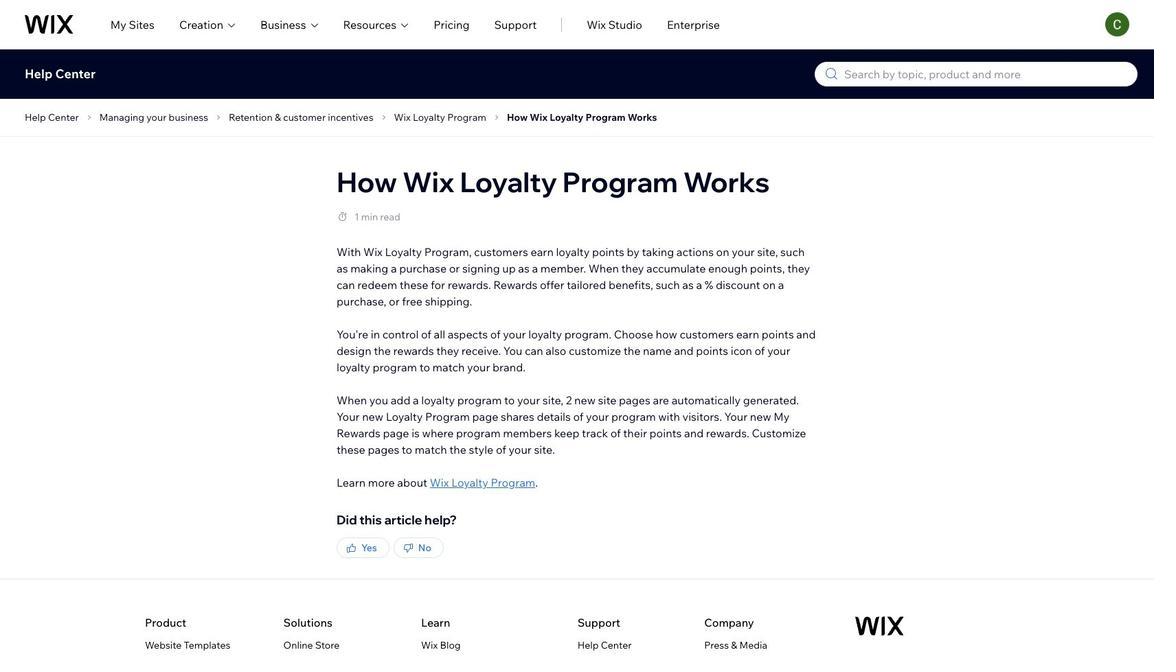 Task type: vqa. For each thing, say whether or not it's contained in the screenshot.
Support link
no



Task type: describe. For each thing, give the bounding box(es) containing it.
Search by topic, product and more field
[[840, 63, 1129, 86]]



Task type: locate. For each thing, give the bounding box(es) containing it.
wix logo, homepage image
[[855, 617, 904, 636]]

profile image image
[[1105, 12, 1130, 36]]



